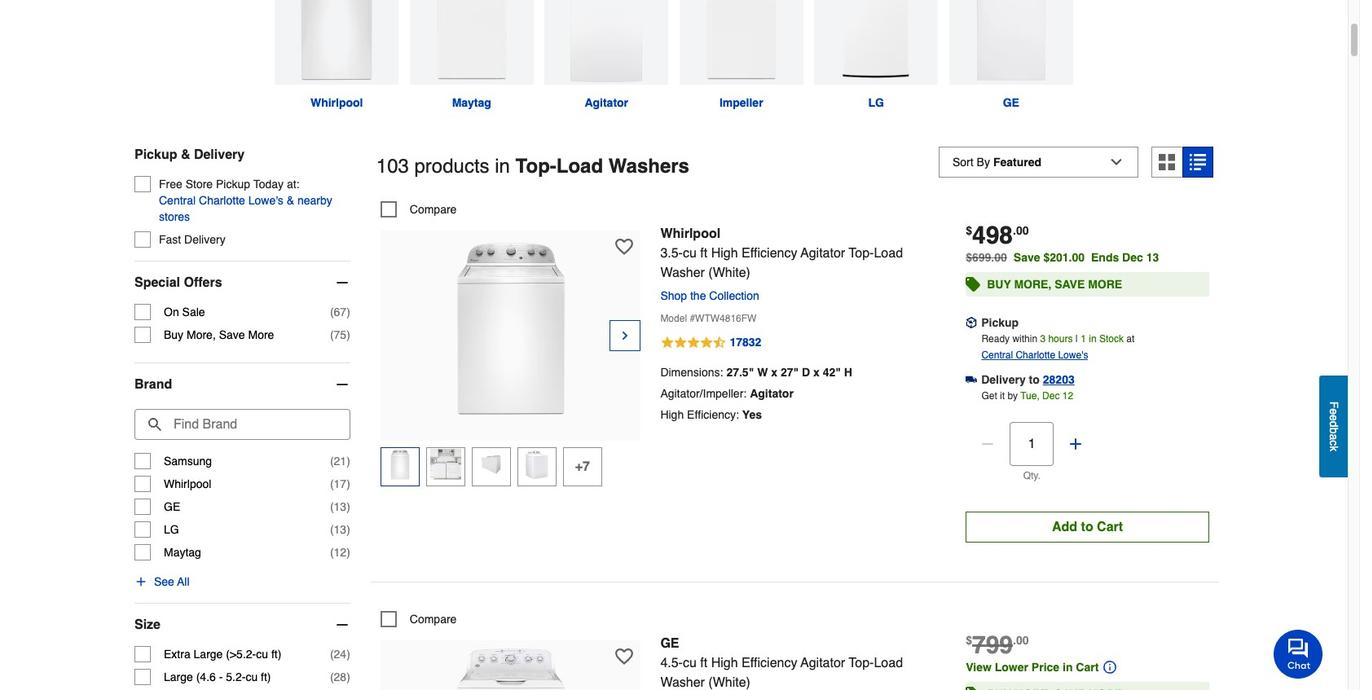 Task type: vqa. For each thing, say whether or not it's contained in the screenshot.


Task type: locate. For each thing, give the bounding box(es) containing it.
plus image
[[1068, 436, 1084, 452], [135, 575, 148, 588]]

0 horizontal spatial 12
[[334, 546, 347, 559]]

more, down the sale
[[187, 328, 216, 341]]

top- inside ge 4.5-cu ft high efficiency agitator top-load washer (white)
[[849, 656, 874, 671]]

minus image inside the size "button"
[[334, 617, 350, 633]]

( 21 )
[[330, 455, 350, 468]]

fast
[[159, 233, 181, 246]]

& down at:
[[287, 194, 294, 207]]

impeller link
[[674, 0, 809, 111]]

2 horizontal spatial ge
[[1003, 96, 1020, 109]]

1 vertical spatial efficiency
[[742, 656, 798, 671]]

17832
[[730, 336, 762, 349]]

e up d
[[1328, 409, 1341, 415]]

agitator inside the dimensions: 27.5" w x  27" d x  42" h agitator/impeller: agitator high efficiency: yes
[[750, 387, 794, 400]]

( down ( 24 )
[[330, 671, 334, 684]]

(4.6
[[196, 671, 216, 684]]

0 vertical spatial maytag
[[452, 96, 491, 109]]

efficiency inside ge 4.5-cu ft high efficiency agitator top-load washer (white)
[[742, 656, 798, 671]]

2 vertical spatial ge
[[661, 636, 679, 651]]

to right add at the bottom of page
[[1081, 520, 1094, 534]]

load for ge 4.5-cu ft high efficiency agitator top-load washer (white)
[[874, 656, 903, 671]]

in
[[495, 155, 510, 178], [1089, 333, 1097, 345], [1063, 661, 1073, 674]]

pickup up the central charlotte lowe's & nearby stores
[[216, 178, 250, 191]]

) up ( 17 )
[[347, 455, 350, 468]]

washer inside whirlpool 3.5-cu ft high efficiency agitator top-load washer (white)
[[661, 265, 705, 280]]

pickup up free
[[135, 147, 177, 162]]

$
[[966, 224, 973, 237], [966, 634, 973, 647]]

efficiency
[[742, 246, 798, 261], [742, 656, 798, 671]]

2 tag filled image from the top
[[966, 683, 981, 690]]

4 ) from the top
[[347, 478, 350, 491]]

compare
[[410, 203, 457, 216], [410, 613, 457, 626]]

get
[[982, 390, 998, 402]]

ft) right 5.2- at bottom left
[[261, 671, 271, 684]]

to inside button
[[1081, 520, 1094, 534]]

2 (white) from the top
[[709, 676, 751, 690]]

) down 21
[[347, 478, 350, 491]]

8 ( from the top
[[330, 648, 334, 661]]

6 ( from the top
[[330, 523, 334, 536]]

whirlpool down samsung
[[164, 478, 211, 491]]

1 horizontal spatial pickup
[[216, 178, 250, 191]]

2 horizontal spatial whirlpool
[[661, 226, 721, 241]]

compare inside 1000757220 element
[[410, 613, 457, 626]]

ge down samsung
[[164, 500, 180, 513]]

) down ( 24 )
[[347, 671, 350, 684]]

0 vertical spatial ft
[[700, 246, 708, 261]]

top-
[[516, 155, 557, 178], [849, 246, 874, 261], [849, 656, 874, 671]]

1 washer from the top
[[661, 265, 705, 280]]

1 ( from the top
[[330, 306, 334, 319]]

( for ge
[[330, 500, 334, 513]]

brand
[[135, 377, 172, 392]]

0 horizontal spatial maytag
[[164, 546, 201, 559]]

9 ( from the top
[[330, 671, 334, 684]]

1 (white) from the top
[[709, 265, 751, 280]]

1 horizontal spatial 12
[[1063, 390, 1074, 402]]

dec right ends
[[1123, 251, 1144, 264]]

e up b
[[1328, 415, 1341, 421]]

)
[[347, 306, 350, 319], [347, 328, 350, 341], [347, 455, 350, 468], [347, 478, 350, 491], [347, 500, 350, 513], [347, 523, 350, 536], [347, 546, 350, 559], [347, 648, 350, 661], [347, 671, 350, 684]]

0 horizontal spatial pickup
[[135, 147, 177, 162]]

1 vertical spatial load
[[874, 246, 903, 261]]

2 vertical spatial pickup
[[982, 316, 1019, 329]]

( up ( 17 )
[[330, 455, 334, 468]]

ft) right '(>5.2-'
[[271, 648, 282, 661]]

ft inside ge 4.5-cu ft high efficiency agitator top-load washer (white)
[[700, 656, 708, 671]]

free store pickup today at:
[[159, 178, 300, 191]]

agitator
[[585, 96, 629, 109], [801, 246, 845, 261], [750, 387, 794, 400], [801, 656, 845, 671]]

tag filled image down the $699.00
[[966, 273, 981, 296]]

high for ge
[[711, 656, 738, 671]]

) down ( 17 )
[[347, 546, 350, 559]]

2 .00 from the top
[[1013, 634, 1029, 647]]

12 down ( 17 )
[[334, 546, 347, 559]]

1 horizontal spatial to
[[1081, 520, 1094, 534]]

whirlpool up "3.5-"
[[661, 226, 721, 241]]

) for lg
[[347, 523, 350, 536]]

1 vertical spatial central
[[982, 349, 1013, 361]]

high right 4.5- at bottom
[[711, 656, 738, 671]]

9 ) from the top
[[347, 671, 350, 684]]

whirlpool link
[[269, 0, 404, 111]]

maytag down top-load washers brand maytag image on the left top of page
[[452, 96, 491, 109]]

0 horizontal spatial charlotte
[[199, 194, 245, 207]]

.00 for 799
[[1013, 634, 1029, 647]]

central up stores
[[159, 194, 196, 207]]

0 vertical spatial central
[[159, 194, 196, 207]]

.00 up was price $699.00 element
[[1013, 224, 1029, 237]]

1 vertical spatial .00
[[1013, 634, 1029, 647]]

1 vertical spatial whirlpool
[[661, 226, 721, 241]]

2 vertical spatial top-
[[849, 656, 874, 671]]

truck filled image
[[966, 374, 978, 385]]

high up collection on the top of page
[[711, 246, 738, 261]]

(white) inside ge 4.5-cu ft high efficiency agitator top-load washer (white)
[[709, 676, 751, 690]]

minus image up 67
[[334, 275, 350, 291]]

x right the w
[[771, 366, 778, 379]]

0 vertical spatial 13
[[1147, 251, 1159, 264]]

central inside the central charlotte lowe's & nearby stores
[[159, 194, 196, 207]]

ft inside whirlpool 3.5-cu ft high efficiency agitator top-load washer (white)
[[700, 246, 708, 261]]

0 vertical spatial dec
[[1123, 251, 1144, 264]]

1 vertical spatial plus image
[[135, 575, 148, 588]]

1 efficiency from the top
[[742, 246, 798, 261]]

more down ends
[[1088, 278, 1123, 291]]

more, down $699.00 save $201.00 ends dec 13
[[1014, 278, 1052, 291]]

chevron right image
[[619, 327, 632, 344]]

1 vertical spatial washer
[[661, 676, 705, 690]]

x right d
[[814, 366, 820, 379]]

large down 'extra'
[[164, 671, 193, 684]]

12
[[1063, 390, 1074, 402], [334, 546, 347, 559]]

) down 67
[[347, 328, 350, 341]]

( 13 )
[[330, 500, 350, 513], [330, 523, 350, 536]]

ft for 3.5-
[[700, 246, 708, 261]]

2 washer from the top
[[661, 676, 705, 690]]

$ up view
[[966, 634, 973, 647]]

0 vertical spatial 12
[[1063, 390, 1074, 402]]

cart right add at the bottom of page
[[1097, 520, 1123, 534]]

list view image
[[1190, 154, 1206, 170]]

1 vertical spatial more,
[[187, 328, 216, 341]]

2 gallery item 0 image from the top
[[421, 649, 600, 690]]

k
[[1328, 446, 1341, 452]]

ft)
[[271, 648, 282, 661], [261, 671, 271, 684]]

1 horizontal spatial dec
[[1123, 251, 1144, 264]]

1 horizontal spatial in
[[1063, 661, 1073, 674]]

1 horizontal spatial buy
[[987, 278, 1011, 291]]

top- for ge 4.5-cu ft high efficiency agitator top-load washer (white)
[[849, 656, 874, 671]]

1 ft from the top
[[700, 246, 708, 261]]

( 13 ) down the 17
[[330, 500, 350, 513]]

save down $201.00
[[1055, 278, 1085, 291]]

cu right heart outline icon
[[683, 656, 697, 671]]

c
[[1328, 441, 1341, 446]]

0 vertical spatial lowe's
[[248, 194, 284, 207]]

buy more, save more down $699.00 save $201.00 ends dec 13
[[987, 278, 1123, 291]]

0 vertical spatial save
[[1014, 251, 1041, 264]]

gallery item 0 image
[[421, 239, 600, 418], [421, 649, 600, 690]]

lg up see all
[[164, 523, 179, 536]]

1 horizontal spatial central
[[982, 349, 1013, 361]]

to
[[1029, 373, 1040, 386], [1081, 520, 1094, 534]]

1 horizontal spatial charlotte
[[1016, 349, 1056, 361]]

( up ( 28 ) at the bottom of page
[[330, 648, 334, 661]]

high inside ge 4.5-cu ft high efficiency agitator top-load washer (white)
[[711, 656, 738, 671]]

) for extra large (>5.2-cu ft)
[[347, 648, 350, 661]]

1 vertical spatial 12
[[334, 546, 347, 559]]

(white) inside whirlpool 3.5-cu ft high efficiency agitator top-load washer (white)
[[709, 265, 751, 280]]

0 horizontal spatial lg
[[164, 523, 179, 536]]

( up ( 12 )
[[330, 523, 334, 536]]

1 vertical spatial (white)
[[709, 676, 751, 690]]

was price $699.00 element
[[966, 247, 1014, 264]]

to up tue,
[[1029, 373, 1040, 386]]

( down the 17
[[330, 500, 334, 513]]

$ up the $699.00
[[966, 224, 973, 237]]

dec for ends
[[1123, 251, 1144, 264]]

lg link
[[809, 0, 944, 111]]

0 horizontal spatial plus image
[[135, 575, 148, 588]]

1 horizontal spatial plus image
[[1068, 436, 1084, 452]]

thumbnail image
[[385, 449, 416, 480], [430, 449, 461, 480], [476, 449, 507, 480], [522, 449, 553, 480]]

2 efficiency from the top
[[742, 656, 798, 671]]

plus image right "stepper number input field with increment and decrement buttons" number field
[[1068, 436, 1084, 452]]

ft right "3.5-"
[[700, 246, 708, 261]]

$ for 498
[[966, 224, 973, 237]]

& up store
[[181, 147, 190, 162]]

ge 4.5-cu ft high efficiency agitator top-load washer (white)
[[661, 636, 903, 690]]

1 vertical spatial buy
[[164, 328, 184, 341]]

7 ( from the top
[[330, 546, 334, 559]]

in right price at the bottom right of the page
[[1063, 661, 1073, 674]]

3 ) from the top
[[347, 455, 350, 468]]

2 ( from the top
[[330, 328, 334, 341]]

f e e d b a c k
[[1328, 402, 1341, 452]]

samsung
[[164, 455, 212, 468]]

0 vertical spatial (white)
[[709, 265, 751, 280]]

.00 up lower
[[1013, 634, 1029, 647]]

0 vertical spatial pickup
[[135, 147, 177, 162]]

save up brand 'button'
[[219, 328, 245, 341]]

heart outline image
[[616, 648, 634, 666]]

high inside whirlpool 3.5-cu ft high efficiency agitator top-load washer (white)
[[711, 246, 738, 261]]

(white)
[[709, 265, 751, 280], [709, 676, 751, 690]]

shop the collection
[[661, 289, 760, 302]]

cu inside whirlpool 3.5-cu ft high efficiency agitator top-load washer (white)
[[683, 246, 697, 261]]

0 horizontal spatial buy more, save more
[[164, 328, 274, 341]]

1 vertical spatial compare
[[410, 613, 457, 626]]

maytag
[[452, 96, 491, 109], [164, 546, 201, 559]]

tag filled image down view
[[966, 683, 981, 690]]

$ for 799
[[966, 634, 973, 647]]

( down 21
[[330, 478, 334, 491]]

0 horizontal spatial dec
[[1043, 390, 1060, 402]]

Find Brand text field
[[135, 409, 350, 440]]

washer for 4.5-
[[661, 676, 705, 690]]

1 horizontal spatial more,
[[1014, 278, 1052, 291]]

high for whirlpool
[[711, 246, 738, 261]]

3 ( from the top
[[330, 455, 334, 468]]

charlotte inside ready within 3 hours | 1 in stock at central charlotte lowe's
[[1016, 349, 1056, 361]]

size
[[135, 618, 161, 632]]

1 vertical spatial gallery item 0 image
[[421, 649, 600, 690]]

17832 button
[[661, 333, 947, 353]]

high
[[711, 246, 738, 261], [661, 409, 684, 422], [711, 656, 738, 671]]

ge inside ge link
[[1003, 96, 1020, 109]]

1 horizontal spatial large
[[194, 648, 223, 661]]

13 down the 17
[[334, 500, 347, 513]]

in right "products" on the top left
[[495, 155, 510, 178]]

free
[[159, 178, 182, 191]]

0 horizontal spatial ge
[[164, 500, 180, 513]]

4.5-
[[661, 656, 683, 671]]

lg down top-load washers brand lg image
[[869, 96, 884, 109]]

1 ) from the top
[[347, 306, 350, 319]]

large up (4.6 in the left bottom of the page
[[194, 648, 223, 661]]

delivery up free store pickup today at:
[[194, 147, 245, 162]]

plus image inside the see all button
[[135, 575, 148, 588]]

more up brand 'button'
[[248, 328, 274, 341]]

x
[[771, 366, 778, 379], [814, 366, 820, 379]]

1 vertical spatial ft
[[700, 656, 708, 671]]

12 down 28203 button at the right of the page
[[1063, 390, 1074, 402]]

top- inside whirlpool 3.5-cu ft high efficiency agitator top-load washer (white)
[[849, 246, 874, 261]]

3 thumbnail image from the left
[[476, 449, 507, 480]]

0 vertical spatial high
[[711, 246, 738, 261]]

load inside whirlpool 3.5-cu ft high efficiency agitator top-load washer (white)
[[874, 246, 903, 261]]

minus image down ( 75 )
[[334, 376, 350, 393]]

$699.00 save $201.00 ends dec 13
[[966, 251, 1159, 264]]

1 vertical spatial high
[[661, 409, 684, 422]]

0 vertical spatial lg
[[869, 96, 884, 109]]

extra large (>5.2-cu ft)
[[164, 648, 282, 661]]

) for ge
[[347, 500, 350, 513]]

13 right ends
[[1147, 251, 1159, 264]]

0 horizontal spatial lowe's
[[248, 194, 284, 207]]

( down 67
[[330, 328, 334, 341]]

1 vertical spatial in
[[1089, 333, 1097, 345]]

( up ( 75 )
[[330, 306, 334, 319]]

minus image
[[334, 275, 350, 291], [334, 376, 350, 393], [980, 436, 996, 452], [334, 617, 350, 633]]

1 vertical spatial delivery
[[184, 233, 226, 246]]

cu up the
[[683, 246, 697, 261]]

stock
[[1100, 333, 1124, 345]]

lowe's
[[248, 194, 284, 207], [1058, 349, 1089, 361]]

) for on sale
[[347, 306, 350, 319]]

1 vertical spatial to
[[1081, 520, 1094, 534]]

2 $ from the top
[[966, 634, 973, 647]]

0 vertical spatial ( 13 )
[[330, 500, 350, 513]]

plus image left see
[[135, 575, 148, 588]]

charlotte
[[199, 194, 245, 207], [1016, 349, 1056, 361]]

save
[[1014, 251, 1041, 264], [1055, 278, 1085, 291], [219, 328, 245, 341]]

1 horizontal spatial lowe's
[[1058, 349, 1089, 361]]

in right 1
[[1089, 333, 1097, 345]]

dec
[[1123, 251, 1144, 264], [1043, 390, 1060, 402]]

load inside ge 4.5-cu ft high efficiency agitator top-load washer (white)
[[874, 656, 903, 671]]

( down ( 17 )
[[330, 546, 334, 559]]

0 vertical spatial washer
[[661, 265, 705, 280]]

ge down the top-load washers brand ge image
[[1003, 96, 1020, 109]]

( 13 ) up ( 12 )
[[330, 523, 350, 536]]

high down agitator/impeller: at the bottom of the page
[[661, 409, 684, 422]]

0 vertical spatial tag filled image
[[966, 273, 981, 296]]

) for buy more, save more
[[347, 328, 350, 341]]

shop the collection link
[[661, 289, 766, 302]]

pickup image
[[966, 317, 978, 328]]

) up ( 75 )
[[347, 306, 350, 319]]

1 .00 from the top
[[1013, 224, 1029, 237]]

1 vertical spatial $
[[966, 634, 973, 647]]

) down the 17
[[347, 500, 350, 513]]

lowe's down |
[[1058, 349, 1089, 361]]

buy
[[987, 278, 1011, 291], [164, 328, 184, 341]]

0 vertical spatial compare
[[410, 203, 457, 216]]

$ inside $ 799 .00
[[966, 634, 973, 647]]

4.5 stars image
[[661, 333, 762, 353]]

1 vertical spatial &
[[287, 194, 294, 207]]

1 vertical spatial top-
[[849, 246, 874, 261]]

view
[[966, 661, 992, 674]]

lowe's down today
[[248, 194, 284, 207]]

.00 inside "$ 498 .00"
[[1013, 224, 1029, 237]]

13 up ( 12 )
[[334, 523, 347, 536]]

maytag up all
[[164, 546, 201, 559]]

savings save $201.00 element
[[1014, 251, 1166, 264]]

chat invite button image
[[1274, 629, 1324, 679]]

2 ) from the top
[[347, 328, 350, 341]]

0 vertical spatial &
[[181, 147, 190, 162]]

lg
[[869, 96, 884, 109], [164, 523, 179, 536]]

4 thumbnail image from the left
[[522, 449, 553, 480]]

nearby
[[298, 194, 332, 207]]

ge
[[1003, 96, 1020, 109], [164, 500, 180, 513], [661, 636, 679, 651]]

0 vertical spatial .00
[[1013, 224, 1029, 237]]

add to cart
[[1052, 520, 1123, 534]]

(white) for whirlpool
[[709, 265, 751, 280]]

1 horizontal spatial &
[[287, 194, 294, 207]]

1 vertical spatial cart
[[1076, 661, 1099, 674]]

1 horizontal spatial buy more, save more
[[987, 278, 1123, 291]]

view lower price in cart
[[966, 661, 1099, 674]]

1 vertical spatial more
[[248, 328, 274, 341]]

buy more, save more
[[987, 278, 1123, 291], [164, 328, 274, 341]]

pickup up ready
[[982, 316, 1019, 329]]

charlotte inside the central charlotte lowe's & nearby stores
[[199, 194, 245, 207]]

cu down the size "button"
[[256, 648, 268, 661]]

charlotte down "3"
[[1016, 349, 1056, 361]]

charlotte down free store pickup today at:
[[199, 194, 245, 207]]

dec down 28203 button at the right of the page
[[1043, 390, 1060, 402]]

2 ( 13 ) from the top
[[330, 523, 350, 536]]

dimensions:
[[661, 366, 723, 379]]

( 13 ) for ge
[[330, 500, 350, 513]]

h
[[844, 366, 853, 379]]

special
[[135, 275, 180, 290]]

28203 button
[[1043, 371, 1075, 388]]

compare inside the 1000064061 element
[[410, 203, 457, 216]]

ge inside ge 4.5-cu ft high efficiency agitator top-load washer (white)
[[661, 636, 679, 651]]

5 ( from the top
[[330, 500, 334, 513]]

whirlpool down top-load washers brand whirlpool image
[[311, 96, 363, 109]]

tue,
[[1021, 390, 1040, 402]]

1 compare from the top
[[410, 203, 457, 216]]

ready within 3 hours | 1 in stock at central charlotte lowe's
[[982, 333, 1135, 361]]

2 compare from the top
[[410, 613, 457, 626]]

0 vertical spatial efficiency
[[742, 246, 798, 261]]

load for whirlpool 3.5-cu ft high efficiency agitator top-load washer (white)
[[874, 246, 903, 261]]

) up 28
[[347, 648, 350, 661]]

minus image inside brand 'button'
[[334, 376, 350, 393]]

agitator inside whirlpool 3.5-cu ft high efficiency agitator top-load washer (white)
[[801, 246, 845, 261]]

to for add
[[1081, 520, 1094, 534]]

agitator/impeller:
[[661, 387, 747, 400]]

0 vertical spatial ge
[[1003, 96, 1020, 109]]

efficiency inside whirlpool 3.5-cu ft high efficiency agitator top-load washer (white)
[[742, 246, 798, 261]]

central inside ready within 3 hours | 1 in stock at central charlotte lowe's
[[982, 349, 1013, 361]]

8 ) from the top
[[347, 648, 350, 661]]

5 ) from the top
[[347, 500, 350, 513]]

17
[[334, 478, 347, 491]]

washer inside ge 4.5-cu ft high efficiency agitator top-load washer (white)
[[661, 676, 705, 690]]

save down actual price $498.00 element
[[1014, 251, 1041, 264]]

6 ) from the top
[[347, 523, 350, 536]]

(white) for ge
[[709, 676, 751, 690]]

2 vertical spatial in
[[1063, 661, 1073, 674]]

4 ( from the top
[[330, 478, 334, 491]]

( 17 )
[[330, 478, 350, 491]]

2 vertical spatial delivery
[[982, 373, 1026, 386]]

1 horizontal spatial whirlpool
[[311, 96, 363, 109]]

3
[[1041, 333, 1046, 345]]

minus image up ( 24 )
[[334, 617, 350, 633]]

buy down on
[[164, 328, 184, 341]]

delivery right fast
[[184, 233, 226, 246]]

ge up 4.5- at bottom
[[661, 636, 679, 651]]

( for samsung
[[330, 455, 334, 468]]

tag filled image for 799
[[966, 683, 981, 690]]

all
[[177, 575, 190, 588]]

1 vertical spatial ( 13 )
[[330, 523, 350, 536]]

load
[[557, 155, 603, 178], [874, 246, 903, 261], [874, 656, 903, 671]]

1 vertical spatial save
[[1055, 278, 1085, 291]]

1 vertical spatial lowe's
[[1058, 349, 1089, 361]]

1 vertical spatial 13
[[334, 500, 347, 513]]

1 tag filled image from the top
[[966, 273, 981, 296]]

1 vertical spatial charlotte
[[1016, 349, 1056, 361]]

delivery up the it
[[982, 373, 1026, 386]]

1 ( 13 ) from the top
[[330, 500, 350, 513]]

) for maytag
[[347, 546, 350, 559]]

0 vertical spatial gallery item 0 image
[[421, 239, 600, 418]]

2 vertical spatial high
[[711, 656, 738, 671]]

washer down 4.5- at bottom
[[661, 676, 705, 690]]

minus image for size
[[334, 617, 350, 633]]

( for extra large (>5.2-cu ft)
[[330, 648, 334, 661]]

top- for whirlpool 3.5-cu ft high efficiency agitator top-load washer (white)
[[849, 246, 874, 261]]

lowe's inside ready within 3 hours | 1 in stock at central charlotte lowe's
[[1058, 349, 1089, 361]]

2 ft from the top
[[700, 656, 708, 671]]

$ 498 .00
[[966, 221, 1029, 249]]

maytag link
[[404, 0, 539, 111]]

tag filled image
[[966, 273, 981, 296], [966, 683, 981, 690]]

0 horizontal spatial save
[[219, 328, 245, 341]]

0 horizontal spatial central
[[159, 194, 196, 207]]

7 ) from the top
[[347, 546, 350, 559]]

efficiency for ge
[[742, 656, 798, 671]]

0 vertical spatial charlotte
[[199, 194, 245, 207]]

.00 inside $ 799 .00
[[1013, 634, 1029, 647]]

buy more, save more down the sale
[[164, 328, 274, 341]]

minus image inside special offers button
[[334, 275, 350, 291]]

compare for 498
[[410, 203, 457, 216]]

special offers
[[135, 275, 222, 290]]

cart left "info" image
[[1076, 661, 1099, 674]]

0 vertical spatial whirlpool
[[311, 96, 363, 109]]

2 horizontal spatial pickup
[[982, 316, 1019, 329]]

top-load washers brand maytag image
[[410, 0, 534, 85]]

buy down the $699.00
[[987, 278, 1011, 291]]

central down ready
[[982, 349, 1013, 361]]

1 $ from the top
[[966, 224, 973, 237]]

washer down "3.5-"
[[661, 265, 705, 280]]

ft right 4.5- at bottom
[[700, 656, 708, 671]]

) up ( 12 )
[[347, 523, 350, 536]]

pickup
[[135, 147, 177, 162], [216, 178, 250, 191], [982, 316, 1019, 329]]

$ inside "$ 498 .00"
[[966, 224, 973, 237]]



Task type: describe. For each thing, give the bounding box(es) containing it.
b
[[1328, 428, 1341, 434]]

to for delivery
[[1029, 373, 1040, 386]]

d
[[1328, 421, 1341, 428]]

washer for 3.5-
[[661, 265, 705, 280]]

2 x from the left
[[814, 366, 820, 379]]

0 vertical spatial ft)
[[271, 648, 282, 661]]

delivery to 28203
[[982, 373, 1075, 386]]

1000757220 element
[[381, 611, 457, 627]]

central charlotte lowe's button
[[982, 347, 1089, 363]]

0 vertical spatial plus image
[[1068, 436, 1084, 452]]

cu down '(>5.2-'
[[246, 671, 258, 684]]

0 vertical spatial in
[[495, 155, 510, 178]]

( for large (4.6 - 5.2-cu ft)
[[330, 671, 334, 684]]

add
[[1052, 520, 1078, 534]]

5.2-
[[226, 671, 246, 684]]

( 75 )
[[330, 328, 350, 341]]

fast delivery
[[159, 233, 226, 246]]

see all button
[[135, 574, 190, 590]]

top-load washers brand whirlpool image
[[275, 0, 399, 85]]

42"
[[823, 366, 841, 379]]

pickup for pickup
[[982, 316, 1019, 329]]

ge link
[[944, 0, 1079, 111]]

( 13 ) for lg
[[330, 523, 350, 536]]

view lower price in cart button
[[966, 661, 1119, 675]]

ft for 4.5-
[[700, 656, 708, 671]]

size button
[[135, 604, 350, 646]]

extra
[[164, 648, 191, 661]]

1 vertical spatial lg
[[164, 523, 179, 536]]

( for lg
[[330, 523, 334, 536]]

minus image left "stepper number input field with increment and decrement buttons" number field
[[980, 436, 996, 452]]

hours
[[1049, 333, 1073, 345]]

27.5"
[[727, 366, 754, 379]]

+7
[[575, 459, 590, 474]]

shop
[[661, 289, 687, 302]]

by
[[1008, 390, 1018, 402]]

sale
[[182, 306, 205, 319]]

whirlpool inside whirlpool 3.5-cu ft high efficiency agitator top-load washer (white)
[[661, 226, 721, 241]]

$ 799 .00
[[966, 631, 1029, 659]]

model # wtw4816fw
[[661, 313, 757, 324]]

1 horizontal spatial maytag
[[452, 96, 491, 109]]

2 horizontal spatial save
[[1055, 278, 1085, 291]]

( 28 )
[[330, 671, 350, 684]]

$201.00
[[1044, 251, 1085, 264]]

1 x from the left
[[771, 366, 778, 379]]

0 horizontal spatial more
[[248, 328, 274, 341]]

collection
[[709, 289, 760, 302]]

agitator inside ge 4.5-cu ft high efficiency agitator top-load washer (white)
[[801, 656, 845, 671]]

d
[[802, 366, 810, 379]]

#
[[690, 313, 695, 324]]

1 horizontal spatial lg
[[869, 96, 884, 109]]

( for buy more, save more
[[330, 328, 334, 341]]

actual price $498.00 element
[[966, 221, 1029, 249]]

minus image for brand
[[334, 376, 350, 393]]

wtw4816fw
[[695, 313, 757, 324]]

top-load washers brand lg image
[[815, 0, 939, 85]]

on
[[164, 306, 179, 319]]

0 vertical spatial buy more, save more
[[987, 278, 1123, 291]]

at:
[[287, 178, 300, 191]]

0 vertical spatial buy
[[987, 278, 1011, 291]]

1 e from the top
[[1328, 409, 1341, 415]]

info image
[[1104, 661, 1117, 674]]

qty.
[[1024, 470, 1041, 481]]

0 vertical spatial more,
[[1014, 278, 1052, 291]]

the
[[690, 289, 706, 302]]

products
[[415, 155, 490, 178]]

75
[[334, 328, 347, 341]]

0 vertical spatial cart
[[1097, 520, 1123, 534]]

13 for lg
[[334, 523, 347, 536]]

0 horizontal spatial more,
[[187, 328, 216, 341]]

heart outline image
[[616, 238, 634, 256]]

1 gallery item 0 image from the top
[[421, 239, 600, 418]]

efficiency for whirlpool
[[742, 246, 798, 261]]

1000064061 element
[[381, 201, 457, 217]]

(>5.2-
[[226, 648, 256, 661]]

28203
[[1043, 373, 1075, 386]]

Stepper number input field with increment and decrement buttons number field
[[1010, 422, 1054, 466]]

top-load washers two-piece agitator or impeller impeller image
[[680, 0, 804, 85]]

1 horizontal spatial more
[[1088, 278, 1123, 291]]

.00 for 498
[[1013, 224, 1029, 237]]

0 vertical spatial top-
[[516, 155, 557, 178]]

offers
[[184, 275, 222, 290]]

pickup & delivery
[[135, 147, 245, 162]]

lower
[[995, 661, 1029, 674]]

|
[[1076, 333, 1078, 345]]

0 horizontal spatial whirlpool
[[164, 478, 211, 491]]

0 horizontal spatial &
[[181, 147, 190, 162]]

) for samsung
[[347, 455, 350, 468]]

0 vertical spatial delivery
[[194, 147, 245, 162]]

0 horizontal spatial buy
[[164, 328, 184, 341]]

-
[[219, 671, 223, 684]]

large (4.6 - 5.2-cu ft)
[[164, 671, 271, 684]]

it
[[1000, 390, 1005, 402]]

28
[[334, 671, 347, 684]]

lowe's inside the central charlotte lowe's & nearby stores
[[248, 194, 284, 207]]

dec for tue,
[[1043, 390, 1060, 402]]

( for on sale
[[330, 306, 334, 319]]

( for maytag
[[330, 546, 334, 559]]

get it by tue, dec 12
[[982, 390, 1074, 402]]

2 thumbnail image from the left
[[430, 449, 461, 480]]

top-load washers two-piece agitator or impeller agitator image
[[545, 0, 669, 85]]

ends dec 13 element
[[1092, 251, 1166, 264]]

1 vertical spatial maytag
[[164, 546, 201, 559]]

store
[[186, 178, 213, 191]]

( for whirlpool
[[330, 478, 334, 491]]

whirlpool 3.5-cu ft high efficiency agitator top-load washer (white)
[[661, 226, 903, 280]]

agitator link
[[539, 0, 674, 111]]

in inside ready within 3 hours | 1 in stock at central charlotte lowe's
[[1089, 333, 1097, 345]]

in inside button
[[1063, 661, 1073, 674]]

& inside the central charlotte lowe's & nearby stores
[[287, 194, 294, 207]]

103 products in top-load washers
[[376, 155, 690, 178]]

1 thumbnail image from the left
[[385, 449, 416, 480]]

on sale
[[164, 306, 205, 319]]

see
[[154, 575, 174, 588]]

grid view image
[[1159, 154, 1176, 170]]

67
[[334, 306, 347, 319]]

) for large (4.6 - 5.2-cu ft)
[[347, 671, 350, 684]]

dimensions: 27.5" w x  27" d x  42" h agitator/impeller: agitator high efficiency: yes
[[661, 366, 853, 422]]

high inside the dimensions: 27.5" w x  27" d x  42" h agitator/impeller: agitator high efficiency: yes
[[661, 409, 684, 422]]

see all
[[154, 575, 190, 588]]

yes
[[743, 409, 762, 422]]

1 vertical spatial pickup
[[216, 178, 250, 191]]

1 horizontal spatial save
[[1014, 251, 1041, 264]]

f
[[1328, 402, 1341, 409]]

within
[[1013, 333, 1038, 345]]

$699.00
[[966, 251, 1007, 264]]

799
[[973, 631, 1013, 659]]

compare for 799
[[410, 613, 457, 626]]

impeller
[[720, 96, 764, 109]]

) for whirlpool
[[347, 478, 350, 491]]

pickup for pickup & delivery
[[135, 147, 177, 162]]

today
[[253, 178, 284, 191]]

model
[[661, 313, 687, 324]]

0 vertical spatial load
[[557, 155, 603, 178]]

cu inside ge 4.5-cu ft high efficiency agitator top-load washer (white)
[[683, 656, 697, 671]]

1 vertical spatial large
[[164, 671, 193, 684]]

27"
[[781, 366, 799, 379]]

1 vertical spatial ge
[[164, 500, 180, 513]]

top-load washers brand ge image
[[950, 0, 1073, 85]]

tag filled image for 498
[[966, 273, 981, 296]]

2 e from the top
[[1328, 415, 1341, 421]]

1 vertical spatial ft)
[[261, 671, 271, 684]]

0 vertical spatial large
[[194, 648, 223, 661]]

1
[[1081, 333, 1087, 345]]

ready
[[982, 333, 1010, 345]]

special offers button
[[135, 262, 350, 304]]

103
[[376, 155, 409, 178]]

minus image for special offers
[[334, 275, 350, 291]]

brand button
[[135, 363, 350, 406]]

central charlotte lowe's & nearby stores
[[159, 194, 332, 223]]

w
[[757, 366, 768, 379]]

ends
[[1092, 251, 1119, 264]]

washers
[[609, 155, 690, 178]]

13 for ge
[[334, 500, 347, 513]]



